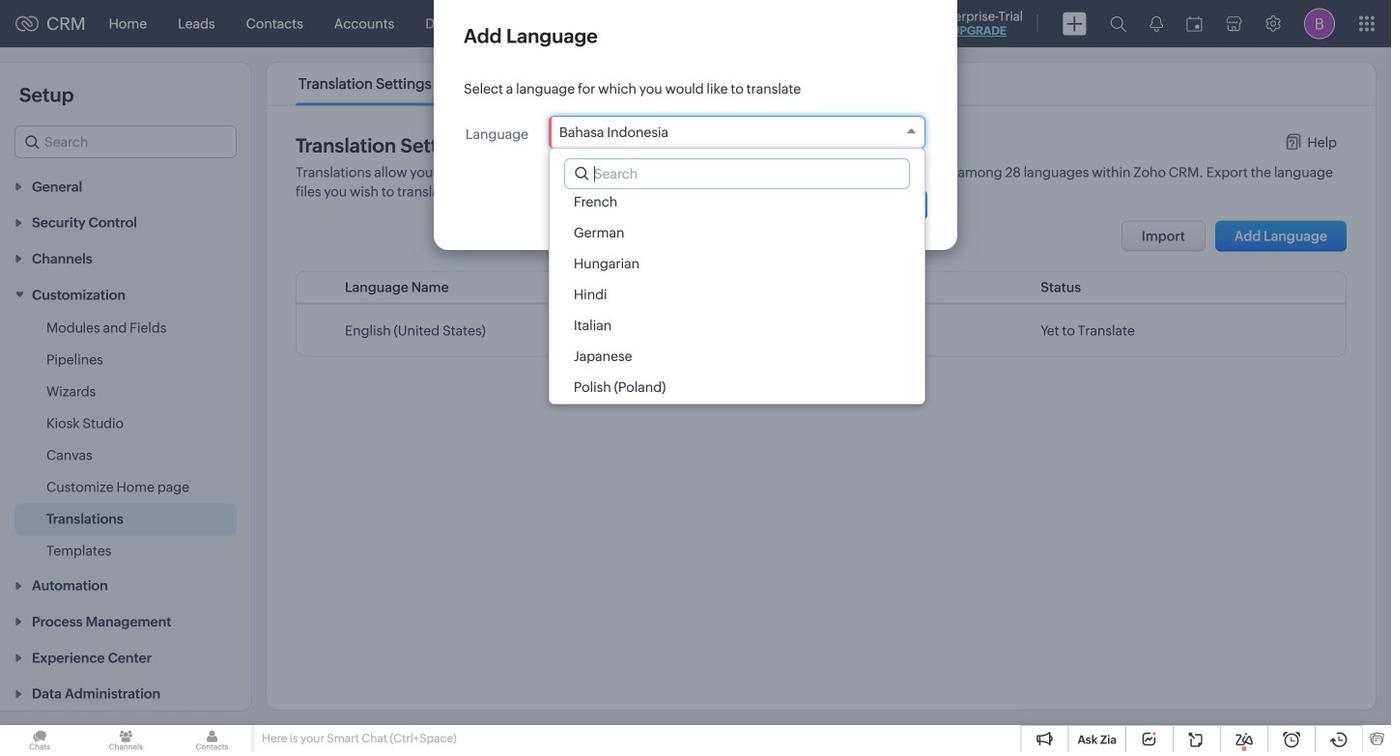Task type: vqa. For each thing, say whether or not it's contained in the screenshot.
Create Menu "image"
yes



Task type: describe. For each thing, give the bounding box(es) containing it.
logo image
[[15, 16, 39, 31]]

Search text field
[[565, 159, 909, 188]]

signals element
[[1138, 0, 1175, 47]]



Task type: locate. For each thing, give the bounding box(es) containing it.
calendar image
[[1187, 16, 1203, 31]]

signals image
[[1150, 15, 1164, 32]]

contacts image
[[172, 726, 252, 753]]

chats image
[[0, 726, 79, 753]]

create menu image
[[1063, 12, 1087, 35]]

list
[[281, 63, 651, 105]]

region
[[0, 312, 251, 568]]

option
[[550, 403, 925, 434]]

list box
[[550, 187, 925, 434]]

channels image
[[86, 726, 166, 753]]

create menu element
[[1051, 0, 1099, 47]]

None field
[[549, 116, 926, 149]]



